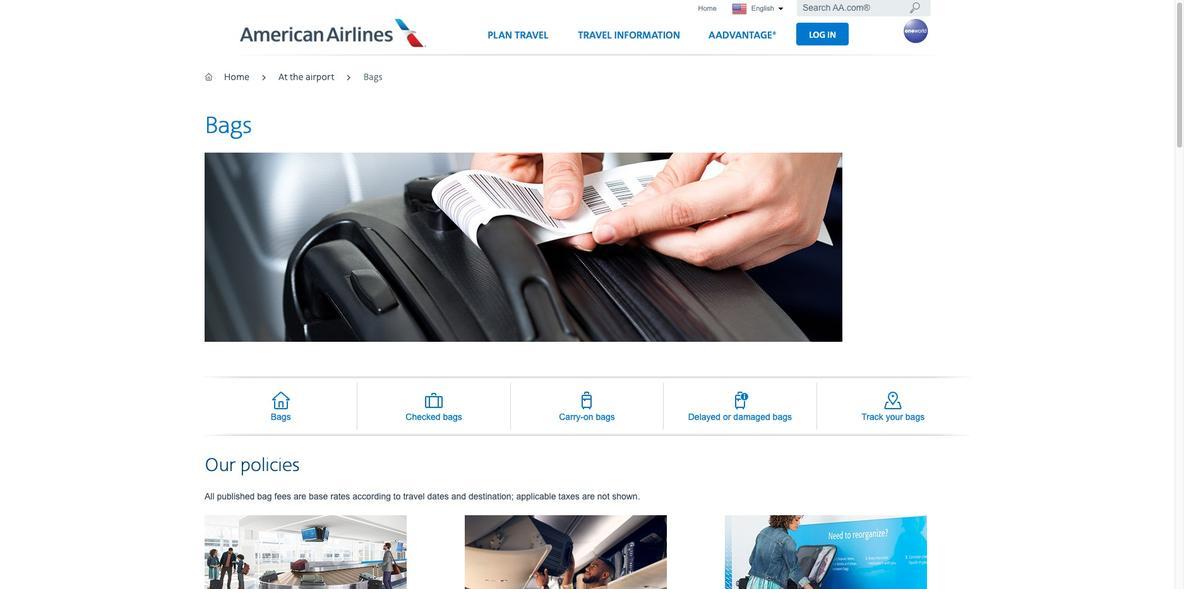 Task type: vqa. For each thing, say whether or not it's contained in the screenshot.
newpage Icon to the right
no



Task type: locate. For each thing, give the bounding box(es) containing it.
bag
[[257, 492, 272, 502]]

taxes
[[558, 492, 580, 502]]

at
[[279, 72, 288, 83]]

2 bags from the left
[[596, 412, 615, 422]]

home up aadvantage®
[[698, 4, 717, 12]]

carry-on bags image
[[465, 516, 667, 590]]

are left not
[[582, 492, 595, 502]]

3 bags from the left
[[773, 412, 792, 422]]

1 horizontal spatial bags
[[271, 412, 291, 422]]

1 horizontal spatial travel
[[578, 29, 612, 41]]

oneworld link opens in a new window image
[[903, 18, 928, 44]]

are right fees
[[294, 492, 306, 502]]

in
[[827, 29, 836, 40]]

home for at the airport link
[[224, 72, 250, 83]]

1 travel from the left
[[515, 29, 548, 41]]

bags right checked
[[443, 412, 462, 422]]

restricted items image
[[725, 516, 927, 590]]

travel information button
[[567, 24, 692, 55]]

american airlines - homepage image
[[240, 18, 427, 47]]

aadvantage® button
[[697, 24, 788, 55]]

bags right on
[[596, 412, 615, 422]]

1 vertical spatial home
[[224, 72, 250, 83]]

click to change language and/or country / region image
[[778, 7, 784, 11]]

0 horizontal spatial travel
[[515, 29, 548, 41]]

1 are from the left
[[294, 492, 306, 502]]

home link left at
[[224, 72, 250, 83]]

carry-
[[559, 412, 584, 422]]

home for english link on the right
[[698, 4, 717, 12]]

0 vertical spatial home link
[[694, 0, 720, 17]]

1 horizontal spatial home link
[[694, 0, 720, 17]]

are
[[294, 492, 306, 502], [582, 492, 595, 502]]

home
[[698, 4, 717, 12], [224, 72, 250, 83]]

2 vertical spatial bags
[[271, 412, 291, 422]]

on
[[584, 412, 593, 422]]

bags right the damaged
[[773, 412, 792, 422]]

18 image
[[909, 1, 921, 14]]

1 horizontal spatial home
[[698, 4, 717, 12]]

0 vertical spatial bags
[[363, 72, 382, 83]]

1 vertical spatial home link
[[224, 72, 250, 83]]

delayed or damaged bags link
[[664, 383, 817, 430]]

0 horizontal spatial home
[[224, 72, 250, 83]]

policies
[[240, 455, 300, 478]]

english
[[749, 4, 776, 12]]

bags right the your on the right
[[905, 412, 925, 422]]

home link for english link on the right
[[694, 0, 720, 17]]

Search AA.com® search field
[[797, 0, 931, 16]]

carry-on bags
[[559, 412, 615, 422]]

2 travel from the left
[[578, 29, 612, 41]]

main navigation navigation
[[476, 23, 849, 55]]

1 horizontal spatial are
[[582, 492, 595, 502]]

the
[[290, 72, 303, 83]]

log
[[809, 29, 825, 40]]

checked bags link
[[358, 383, 511, 430]]

home left at
[[224, 72, 250, 83]]

travel left information
[[578, 29, 612, 41]]

delayed
[[688, 412, 721, 422]]

travel
[[515, 29, 548, 41], [578, 29, 612, 41]]

1 vertical spatial bags
[[205, 112, 252, 141]]

aadvantage®
[[709, 29, 776, 41]]

or
[[723, 412, 731, 422]]

shown.
[[612, 492, 640, 502]]

plan travel button
[[476, 24, 560, 55]]

home link
[[694, 0, 720, 17], [224, 72, 250, 83]]

home link up aadvantage®
[[694, 0, 720, 17]]

travel right plan
[[515, 29, 548, 41]]

bags
[[443, 412, 462, 422], [596, 412, 615, 422], [773, 412, 792, 422], [905, 412, 925, 422]]

0 vertical spatial home
[[698, 4, 717, 12]]

0 horizontal spatial bags
[[205, 112, 252, 141]]

travel inside popup button
[[515, 29, 548, 41]]

0 horizontal spatial are
[[294, 492, 306, 502]]

at the airport
[[279, 72, 334, 83]]

bags
[[363, 72, 382, 83], [205, 112, 252, 141], [271, 412, 291, 422]]

0 horizontal spatial home link
[[224, 72, 250, 83]]

carry-on bags link
[[511, 383, 664, 430]]



Task type: describe. For each thing, give the bounding box(es) containing it.
track your bags
[[862, 412, 925, 422]]

1 bags from the left
[[443, 412, 462, 422]]

travel inside dropdown button
[[578, 29, 612, 41]]

not
[[597, 492, 610, 502]]

home link for at the airport link
[[224, 72, 250, 83]]

delayed or damaged bags
[[688, 412, 792, 422]]

damaged
[[733, 412, 770, 422]]

bags link
[[205, 383, 358, 430]]

published
[[217, 492, 255, 502]]

at the airport link
[[279, 72, 334, 83]]

all published bag fees are base rates according to travel dates and destination; applicable taxes are not shown.
[[205, 492, 640, 502]]

checked bags image
[[205, 516, 407, 590]]

to
[[393, 492, 401, 502]]

log in
[[809, 29, 836, 40]]

our
[[205, 455, 236, 478]]

travel information
[[578, 29, 680, 41]]

according
[[353, 492, 391, 502]]

our policies
[[205, 455, 300, 478]]

4 bags from the left
[[905, 412, 925, 422]]

checked bags
[[406, 412, 462, 422]]

all
[[205, 492, 214, 502]]

2 horizontal spatial bags
[[363, 72, 382, 83]]

your
[[886, 412, 903, 422]]

log in link
[[796, 23, 849, 45]]

track
[[862, 412, 883, 422]]

applicable
[[516, 492, 556, 502]]

rates
[[330, 492, 350, 502]]

plan
[[488, 29, 512, 41]]

bags main content
[[190, 112, 970, 590]]

checked
[[406, 412, 441, 422]]

plan travel
[[488, 29, 548, 41]]

travel
[[403, 492, 425, 502]]

dates
[[427, 492, 449, 502]]

base
[[309, 492, 328, 502]]

destination;
[[469, 492, 514, 502]]

departure lounge with bags image
[[205, 153, 842, 342]]

2 are from the left
[[582, 492, 595, 502]]

airport
[[306, 72, 334, 83]]

and
[[451, 492, 466, 502]]

fees
[[274, 492, 291, 502]]

information
[[614, 29, 680, 41]]

english link
[[726, 0, 789, 18]]

track your bags link
[[817, 383, 970, 430]]



